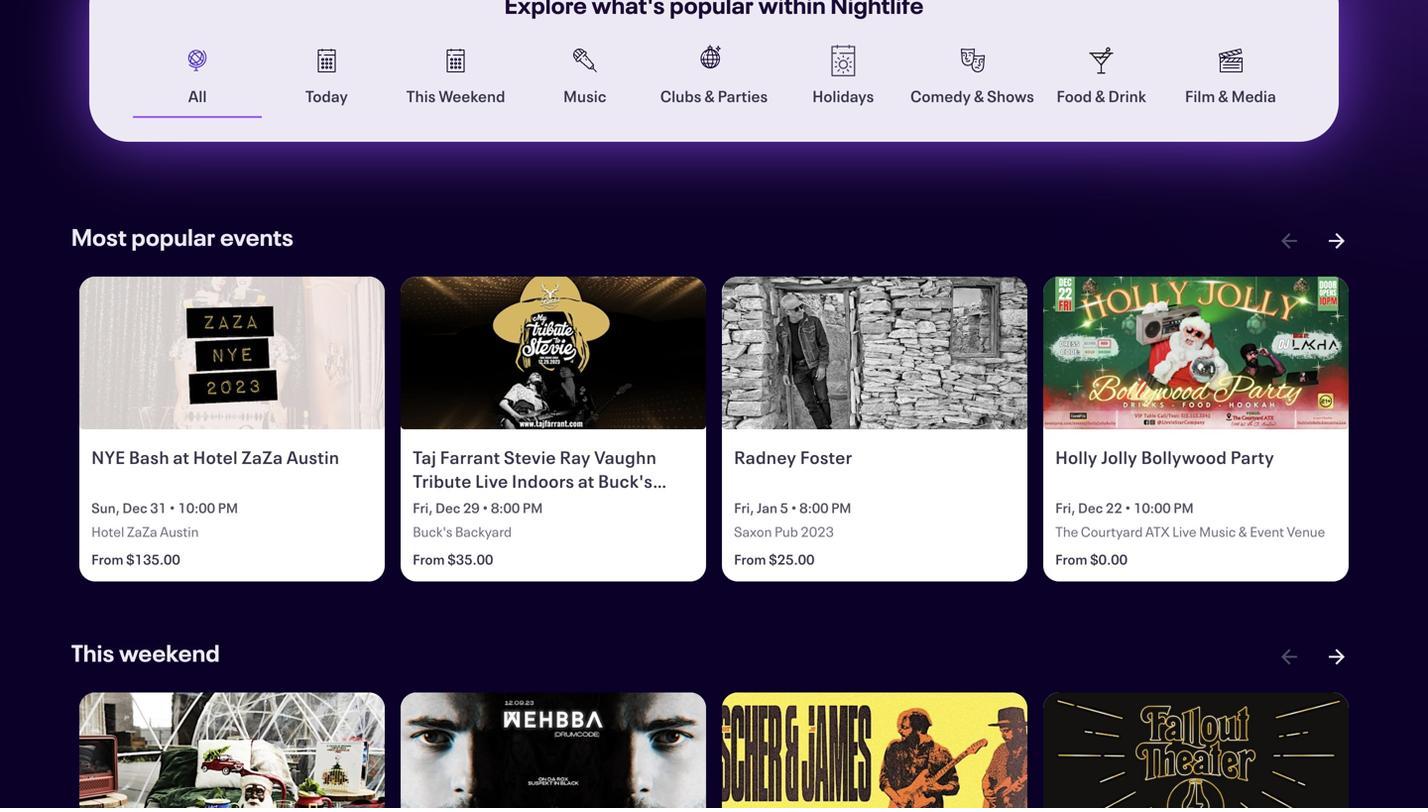 Task type: vqa. For each thing, say whether or not it's contained in the screenshot.
Brunch
no



Task type: describe. For each thing, give the bounding box(es) containing it.
arrow left chunky_svg image for this weekend
[[1277, 645, 1301, 669]]

• for bash
[[169, 499, 175, 517]]

farrant
[[440, 445, 500, 469]]

1 arrow right chunky_svg image from the top
[[1325, 229, 1349, 253]]

comedy & shows
[[910, 85, 1034, 107]]

events
[[220, 221, 294, 252]]

parties
[[718, 85, 768, 107]]

stevie
[[504, 445, 556, 469]]

clubs & parties
[[660, 85, 768, 107]]

dec for jolly
[[1078, 499, 1103, 517]]

shows
[[987, 85, 1034, 107]]

holly  jolly bollywood party link
[[1055, 445, 1341, 494]]

popular
[[131, 221, 216, 252]]

music inside the "fri, dec 22 •  10:00 pm the courtyard atx live music & event venue from $0.00"
[[1199, 523, 1236, 541]]

most popular events
[[71, 221, 294, 252]]

arrow left chunky_svg image for most popular events
[[1277, 229, 1301, 253]]

this weekend
[[406, 85, 505, 107]]

ray
[[560, 445, 591, 469]]

bollywood
[[1141, 445, 1227, 469]]

fri, for taj farrant stevie ray vaughn tribute live indoors at buck's backyard
[[413, 499, 433, 517]]

nye bash at hotel zaza austin
[[91, 445, 340, 469]]

holidays
[[812, 85, 874, 107]]

most
[[71, 221, 127, 252]]

radney
[[734, 445, 797, 469]]

buck's inside fri, dec 29 •  8:00 pm buck's backyard from $35.00
[[413, 523, 453, 541]]

31
[[150, 499, 167, 517]]

from inside fri, dec 29 •  8:00 pm buck's backyard from $35.00
[[413, 550, 445, 569]]

holly  jolly bollywood party
[[1055, 445, 1274, 469]]

bash
[[129, 445, 169, 469]]

zaza inside sun, dec 31 •  10:00 pm hotel zaza austin from $135.00
[[127, 523, 157, 541]]

from inside sun, dec 31 •  10:00 pm hotel zaza austin from $135.00
[[91, 550, 123, 569]]

22
[[1106, 499, 1122, 517]]

film & media
[[1185, 85, 1276, 107]]

backyard inside fri, dec 29 •  8:00 pm buck's backyard from $35.00
[[455, 523, 512, 541]]

food
[[1057, 85, 1092, 107]]

nye bash at hotel zaza austin link
[[91, 445, 377, 494]]

0 horizontal spatial music
[[563, 85, 607, 107]]

& inside the "fri, dec 22 •  10:00 pm the courtyard atx live music & event venue from $0.00"
[[1239, 523, 1247, 541]]

holly
[[1055, 445, 1098, 469]]

dec for bash
[[122, 499, 147, 517]]

weekend
[[119, 637, 220, 668]]

at inside taj farrant stevie ray vaughn tribute live indoors at buck's backyard
[[578, 469, 595, 493]]

& for comedy
[[974, 85, 984, 107]]

food & drink
[[1057, 85, 1146, 107]]

this weekend link
[[71, 637, 220, 669]]

pm for farrant
[[523, 499, 543, 517]]

taj farrant stevie ray vaughn tribute live indoors at buck's backyard link
[[413, 445, 698, 517]]

fri, for holly  jolly bollywood party
[[1055, 499, 1076, 517]]

& for clubs
[[704, 85, 715, 107]]

hotel inside sun, dec 31 •  10:00 pm hotel zaza austin from $135.00
[[91, 523, 124, 541]]

$35.00
[[447, 550, 493, 569]]

sun, dec 31 •  10:00 pm hotel zaza austin from $135.00
[[91, 499, 238, 569]]

comedy
[[910, 85, 971, 107]]

8:00 for foster
[[800, 499, 829, 517]]

holly  jolly bollywood party primary image image
[[1043, 277, 1349, 429]]

2 arrow right chunky_svg image from the top
[[1325, 645, 1349, 669]]

& for film
[[1218, 85, 1229, 107]]

media
[[1231, 85, 1276, 107]]

today
[[305, 85, 348, 107]]

weekend
[[439, 85, 505, 107]]



Task type: locate. For each thing, give the bounding box(es) containing it.
3 pm from the left
[[831, 499, 851, 517]]

3 fri, from the left
[[1055, 499, 1076, 517]]

1 horizontal spatial buck's
[[598, 469, 653, 493]]

party
[[1231, 445, 1274, 469]]

from
[[91, 550, 123, 569], [413, 550, 445, 569], [734, 550, 766, 569], [1055, 550, 1088, 569]]

$25.00
[[769, 550, 815, 569]]

pm inside sun, dec 31 •  10:00 pm hotel zaza austin from $135.00
[[218, 499, 238, 517]]

0 horizontal spatial austin
[[160, 523, 199, 541]]

1 horizontal spatial this
[[406, 85, 436, 107]]

& left event
[[1239, 523, 1247, 541]]

live
[[475, 469, 508, 493], [1172, 523, 1197, 541]]

0 horizontal spatial 8:00
[[491, 499, 520, 517]]

2 horizontal spatial fri,
[[1055, 499, 1076, 517]]

2 horizontal spatial dec
[[1078, 499, 1103, 517]]

0 vertical spatial arrow left chunky_svg image
[[1277, 229, 1301, 253]]

1 horizontal spatial live
[[1172, 523, 1197, 541]]

1 vertical spatial zaza
[[127, 523, 157, 541]]

backyard down 29
[[455, 523, 512, 541]]

8:00 inside fri, jan 5 •  8:00 pm saxon pub 2023 from $25.00
[[800, 499, 829, 517]]

0 vertical spatial buck's
[[598, 469, 653, 493]]

atx
[[1145, 523, 1170, 541]]

from left $35.00
[[413, 550, 445, 569]]

0 vertical spatial zaza
[[241, 445, 283, 469]]

• inside the "fri, dec 22 •  10:00 pm the courtyard atx live music & event venue from $0.00"
[[1125, 499, 1131, 517]]

1 horizontal spatial music
[[1199, 523, 1236, 541]]

tribute
[[413, 469, 472, 493]]

2 8:00 from the left
[[800, 499, 829, 517]]

& left shows
[[974, 85, 984, 107]]

• right 31
[[169, 499, 175, 517]]

•
[[169, 499, 175, 517], [482, 499, 488, 517], [791, 499, 797, 517], [1125, 499, 1131, 517]]

jan
[[757, 499, 778, 517]]

3 • from the left
[[791, 499, 797, 517]]

10:00 up the atx
[[1134, 499, 1171, 517]]

the lodge at hotel van zandt primary image image
[[79, 693, 385, 808]]

8:00 up 2023
[[800, 499, 829, 517]]

nye bash at hotel zaza austin primary image image
[[79, 277, 385, 429]]

from down "the"
[[1055, 550, 1088, 569]]

1 horizontal spatial austin
[[286, 445, 340, 469]]

1 pm from the left
[[218, 499, 238, 517]]

taj
[[413, 445, 436, 469]]

pm for bash
[[218, 499, 238, 517]]

• for jolly
[[1125, 499, 1131, 517]]

vaughn
[[594, 445, 657, 469]]

0 vertical spatial austin
[[286, 445, 340, 469]]

at right bash at bottom
[[173, 445, 190, 469]]

live inside the "fri, dec 22 •  10:00 pm the courtyard atx live music & event venue from $0.00"
[[1172, 523, 1197, 541]]

4 pm from the left
[[1174, 499, 1194, 517]]

1 vertical spatial arrow right chunky_svg image
[[1325, 645, 1349, 669]]

• right 29
[[482, 499, 488, 517]]

fri, down tribute
[[413, 499, 433, 517]]

2 from from the left
[[413, 550, 445, 569]]

10:00 inside sun, dec 31 •  10:00 pm hotel zaza austin from $135.00
[[178, 499, 215, 517]]

2 dec from the left
[[435, 499, 461, 517]]

$0.00
[[1090, 550, 1128, 569]]

taj farrant stevie ray vaughn tribute live indoors at buck's backyard
[[413, 445, 657, 517]]

jolly
[[1101, 445, 1138, 469]]

10:00 for at
[[178, 499, 215, 517]]

0 vertical spatial backyard
[[413, 493, 490, 517]]

1 horizontal spatial fri,
[[734, 499, 754, 517]]

8:00 for farrant
[[491, 499, 520, 517]]

fri, inside fri, dec 29 •  8:00 pm buck's backyard from $35.00
[[413, 499, 433, 517]]

courtyard
[[1081, 523, 1143, 541]]

pm inside fri, jan 5 •  8:00 pm saxon pub 2023 from $25.00
[[831, 499, 851, 517]]

1 horizontal spatial zaza
[[241, 445, 283, 469]]

10:00
[[178, 499, 215, 517], [1134, 499, 1171, 517]]

fri, for radney foster
[[734, 499, 754, 517]]

dec inside sun, dec 31 •  10:00 pm hotel zaza austin from $135.00
[[122, 499, 147, 517]]

1 vertical spatial live
[[1172, 523, 1197, 541]]

from down saxon
[[734, 550, 766, 569]]

29
[[463, 499, 480, 517]]

live up 29
[[475, 469, 508, 493]]

dec left 29
[[435, 499, 461, 517]]

& right clubs
[[704, 85, 715, 107]]

at right indoors
[[578, 469, 595, 493]]

from inside fri, jan 5 •  8:00 pm saxon pub 2023 from $25.00
[[734, 550, 766, 569]]

fri, up "the"
[[1055, 499, 1076, 517]]

backyard
[[413, 493, 490, 517], [455, 523, 512, 541]]

dec left 22
[[1078, 499, 1103, 517]]

2 pm from the left
[[523, 499, 543, 517]]

this for this weekend
[[406, 85, 436, 107]]

1 dec from the left
[[122, 499, 147, 517]]

austin inside sun, dec 31 •  10:00 pm hotel zaza austin from $135.00
[[160, 523, 199, 541]]

sun,
[[91, 499, 120, 517]]

event
[[1250, 523, 1284, 541]]

from left the $135.00
[[91, 550, 123, 569]]

this weekend
[[71, 637, 220, 668]]

live inside taj farrant stevie ray vaughn tribute live indoors at buck's backyard
[[475, 469, 508, 493]]

5
[[780, 499, 788, 517]]

fri, inside fri, jan 5 •  8:00 pm saxon pub 2023 from $25.00
[[734, 499, 754, 517]]

jo james & dave scher primary image image
[[722, 693, 1027, 808]]

the
[[1055, 523, 1078, 541]]

0 horizontal spatial buck's
[[413, 523, 453, 541]]

live right the atx
[[1172, 523, 1197, 541]]

backyard down farrant
[[413, 493, 490, 517]]

wehbba [drumcode] 3 hour set: an electrifying night of techno primary image image
[[401, 693, 706, 808]]

from inside the "fri, dec 22 •  10:00 pm the courtyard atx live music & event venue from $0.00"
[[1055, 550, 1088, 569]]

arrow right chunky_svg image
[[1325, 229, 1349, 253], [1325, 645, 1349, 669]]

1 10:00 from the left
[[178, 499, 215, 517]]

• right 22
[[1125, 499, 1131, 517]]

saxon
[[734, 523, 772, 541]]

1 horizontal spatial hotel
[[193, 445, 238, 469]]

drink
[[1108, 85, 1146, 107]]

buck's
[[598, 469, 653, 493], [413, 523, 453, 541]]

0 horizontal spatial at
[[173, 445, 190, 469]]

this for this weekend
[[71, 637, 114, 668]]

1 horizontal spatial 10:00
[[1134, 499, 1171, 517]]

taj farrant stevie ray vaughn tribute live indoors at buck's backyard primary image image
[[401, 277, 706, 429]]

dec inside the "fri, dec 22 •  10:00 pm the courtyard atx live music & event venue from $0.00"
[[1078, 499, 1103, 517]]

1 8:00 from the left
[[491, 499, 520, 517]]

pm for foster
[[831, 499, 851, 517]]

1 vertical spatial music
[[1199, 523, 1236, 541]]

• for farrant
[[482, 499, 488, 517]]

2023
[[801, 523, 834, 541]]

10:00 for bollywood
[[1134, 499, 1171, 517]]

2 • from the left
[[482, 499, 488, 517]]

8:00
[[491, 499, 520, 517], [800, 499, 829, 517]]

& for food
[[1095, 85, 1105, 107]]

pm up 2023
[[831, 499, 851, 517]]

dec
[[122, 499, 147, 517], [435, 499, 461, 517], [1078, 499, 1103, 517]]

nye
[[91, 445, 125, 469]]

2 arrow left chunky_svg image from the top
[[1277, 645, 1301, 669]]

most popular events link
[[71, 221, 294, 253]]

all
[[188, 85, 207, 107]]

0 horizontal spatial 10:00
[[178, 499, 215, 517]]

music left clubs
[[563, 85, 607, 107]]

1 vertical spatial buck's
[[413, 523, 453, 541]]

0 horizontal spatial zaza
[[127, 523, 157, 541]]

radney foster
[[734, 445, 852, 469]]

buck's right the ray at the bottom left of page
[[598, 469, 653, 493]]

indoors
[[512, 469, 574, 493]]

& right film
[[1218, 85, 1229, 107]]

1 • from the left
[[169, 499, 175, 517]]

1 vertical spatial austin
[[160, 523, 199, 541]]

at
[[173, 445, 190, 469], [578, 469, 595, 493]]

0 vertical spatial arrow right chunky_svg image
[[1325, 229, 1349, 253]]

0 horizontal spatial hotel
[[91, 523, 124, 541]]

fri,
[[413, 499, 433, 517], [734, 499, 754, 517], [1055, 499, 1076, 517]]

this left the weekend
[[406, 85, 436, 107]]

0 horizontal spatial this
[[71, 637, 114, 668]]

this
[[406, 85, 436, 107], [71, 637, 114, 668]]

hotel down sun,
[[91, 523, 124, 541]]

radney foster link
[[734, 445, 1020, 494]]

1 arrow left chunky_svg image from the top
[[1277, 229, 1301, 253]]

pm down indoors
[[523, 499, 543, 517]]

fri, left jan
[[734, 499, 754, 517]]

4 from from the left
[[1055, 550, 1088, 569]]

pm for jolly
[[1174, 499, 1194, 517]]

0 vertical spatial hotel
[[193, 445, 238, 469]]

dec for farrant
[[435, 499, 461, 517]]

music left event
[[1199, 523, 1236, 541]]

& right food
[[1095, 85, 1105, 107]]

1 vertical spatial arrow left chunky_svg image
[[1277, 645, 1301, 669]]

pm down nye bash at hotel zaza austin link
[[218, 499, 238, 517]]

foster
[[800, 445, 852, 469]]

hotel
[[193, 445, 238, 469], [91, 523, 124, 541]]

pm inside fri, dec 29 •  8:00 pm buck's backyard from $35.00
[[523, 499, 543, 517]]

1 from from the left
[[91, 550, 123, 569]]

0 vertical spatial this
[[406, 85, 436, 107]]

1 horizontal spatial 8:00
[[800, 499, 829, 517]]

buck's up $35.00
[[413, 523, 453, 541]]

backyard inside taj farrant stevie ray vaughn tribute live indoors at buck's backyard
[[413, 493, 490, 517]]

zaza
[[241, 445, 283, 469], [127, 523, 157, 541]]

• inside sun, dec 31 •  10:00 pm hotel zaza austin from $135.00
[[169, 499, 175, 517]]

pm
[[218, 499, 238, 517], [523, 499, 543, 517], [831, 499, 851, 517], [1174, 499, 1194, 517]]

0 vertical spatial music
[[563, 85, 607, 107]]

$135.00
[[126, 550, 180, 569]]

fri, dec 29 •  8:00 pm buck's backyard from $35.00
[[413, 499, 543, 569]]

music
[[563, 85, 607, 107], [1199, 523, 1236, 541]]

&
[[704, 85, 715, 107], [974, 85, 984, 107], [1095, 85, 1105, 107], [1218, 85, 1229, 107], [1239, 523, 1247, 541]]

2 fri, from the left
[[734, 499, 754, 517]]

8:00 right 29
[[491, 499, 520, 517]]

radney foster primary image image
[[722, 277, 1027, 429]]

8:00 inside fri, dec 29 •  8:00 pm buck's backyard from $35.00
[[491, 499, 520, 517]]

• right 5
[[791, 499, 797, 517]]

• for foster
[[791, 499, 797, 517]]

fri, jan 5 •  8:00 pm saxon pub 2023 from $25.00
[[734, 499, 851, 569]]

1 vertical spatial backyard
[[455, 523, 512, 541]]

0 horizontal spatial live
[[475, 469, 508, 493]]

fallout student recitals - 8pm showcase! primary image image
[[1043, 693, 1349, 808]]

this left weekend
[[71, 637, 114, 668]]

0 horizontal spatial fri,
[[413, 499, 433, 517]]

1 horizontal spatial dec
[[435, 499, 461, 517]]

• inside fri, dec 29 •  8:00 pm buck's backyard from $35.00
[[482, 499, 488, 517]]

3 dec from the left
[[1078, 499, 1103, 517]]

4 • from the left
[[1125, 499, 1131, 517]]

pub
[[775, 523, 798, 541]]

• inside fri, jan 5 •  8:00 pm saxon pub 2023 from $25.00
[[791, 499, 797, 517]]

10:00 inside the "fri, dec 22 •  10:00 pm the courtyard atx live music & event venue from $0.00"
[[1134, 499, 1171, 517]]

venue
[[1287, 523, 1325, 541]]

10:00 right 31
[[178, 499, 215, 517]]

fri, dec 22 •  10:00 pm the courtyard atx live music & event venue from $0.00
[[1055, 499, 1325, 569]]

dec inside fri, dec 29 •  8:00 pm buck's backyard from $35.00
[[435, 499, 461, 517]]

pm down holly  jolly bollywood party link
[[1174, 499, 1194, 517]]

0 vertical spatial live
[[475, 469, 508, 493]]

2 10:00 from the left
[[1134, 499, 1171, 517]]

austin
[[286, 445, 340, 469], [160, 523, 199, 541]]

1 horizontal spatial at
[[578, 469, 595, 493]]

1 vertical spatial hotel
[[91, 523, 124, 541]]

3 from from the left
[[734, 550, 766, 569]]

pm inside the "fri, dec 22 •  10:00 pm the courtyard atx live music & event venue from $0.00"
[[1174, 499, 1194, 517]]

1 vertical spatial this
[[71, 637, 114, 668]]

buck's inside taj farrant stevie ray vaughn tribute live indoors at buck's backyard
[[598, 469, 653, 493]]

1 fri, from the left
[[413, 499, 433, 517]]

clubs
[[660, 85, 702, 107]]

dec left 31
[[122, 499, 147, 517]]

hotel right bash at bottom
[[193, 445, 238, 469]]

arrow left chunky_svg image
[[1277, 229, 1301, 253], [1277, 645, 1301, 669]]

film
[[1185, 85, 1215, 107]]

0 horizontal spatial dec
[[122, 499, 147, 517]]

fri, inside the "fri, dec 22 •  10:00 pm the courtyard atx live music & event venue from $0.00"
[[1055, 499, 1076, 517]]



